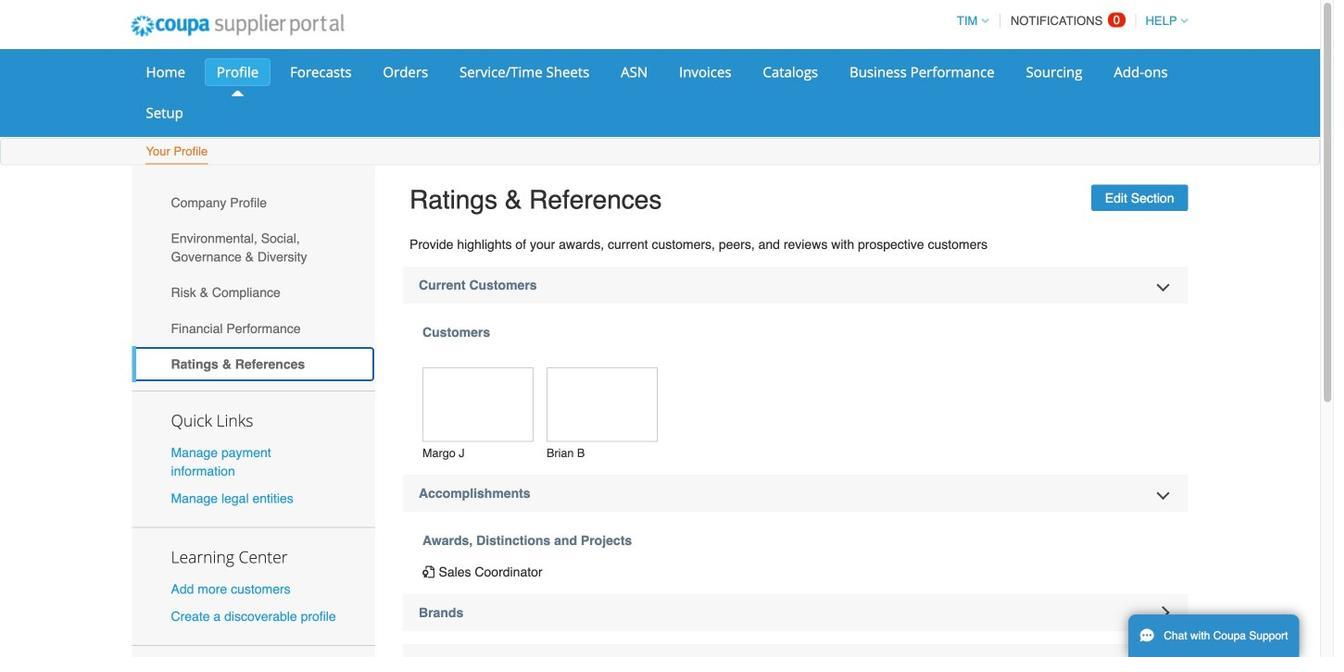 Task type: describe. For each thing, give the bounding box(es) containing it.
brian b image
[[547, 368, 658, 442]]

margo j image
[[423, 368, 534, 442]]

1 heading from the top
[[403, 267, 1188, 304]]

4 heading from the top
[[403, 645, 1188, 658]]



Task type: vqa. For each thing, say whether or not it's contained in the screenshot.
A associated with A new comment is received
no



Task type: locate. For each thing, give the bounding box(es) containing it.
3 heading from the top
[[403, 595, 1188, 632]]

coupa supplier portal image
[[118, 3, 357, 49]]

2 heading from the top
[[403, 475, 1188, 512]]

heading
[[403, 267, 1188, 304], [403, 475, 1188, 512], [403, 595, 1188, 632], [403, 645, 1188, 658]]

navigation
[[949, 3, 1188, 39]]



